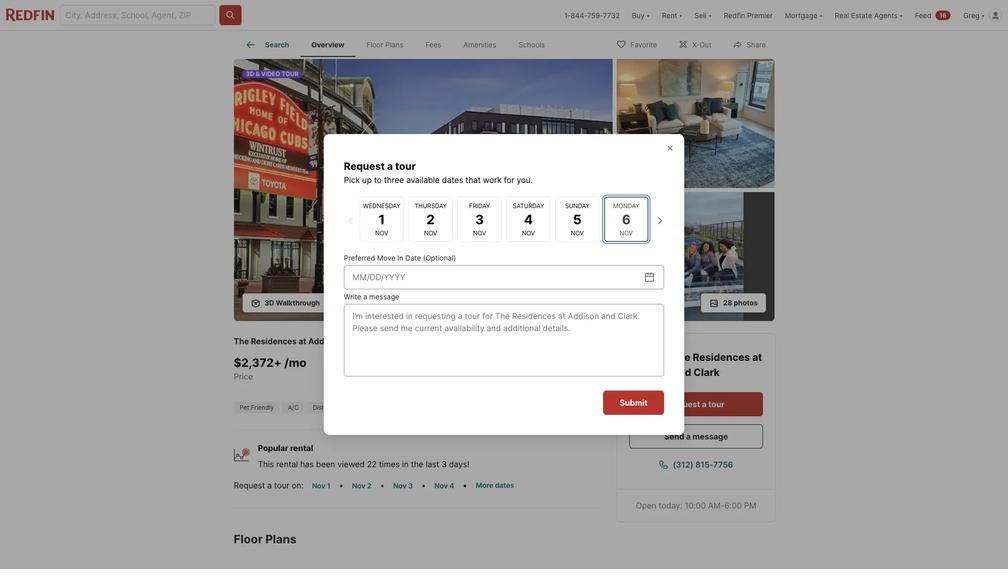 Task type: describe. For each thing, give the bounding box(es) containing it.
search link
[[245, 39, 289, 51]]

759-
[[588, 11, 604, 19]]

3 for nov 3
[[409, 482, 413, 491]]

6
[[623, 212, 631, 227]]

popular
[[258, 444, 289, 454]]

7732
[[604, 11, 620, 19]]

submit
[[620, 398, 648, 408]]

1 horizontal spatial 3
[[442, 460, 447, 470]]

(312) 815-7756 link
[[630, 453, 763, 477]]

that
[[466, 175, 481, 185]]

available
[[407, 175, 440, 185]]

amenities
[[464, 41, 497, 49]]

3d for 3d & video tour
[[246, 70, 254, 78]]

message for write a message
[[370, 293, 400, 301]]

3d walkthrough button
[[242, 293, 329, 313]]

tour for request a tour on:
[[274, 481, 290, 491]]

a/c
[[288, 404, 299, 412]]

popular rental
[[258, 444, 313, 454]]

amenities tab
[[453, 33, 508, 57]]

this
[[258, 460, 274, 470]]

3d walkthrough
[[265, 299, 320, 307]]

favorite button
[[608, 34, 666, 54]]

open
[[636, 501, 657, 511]]

request for request a tour pick up to three available dates that work for you.
[[344, 161, 385, 173]]

1 vertical spatial floor plans
[[234, 533, 297, 547]]

write a message
[[344, 293, 400, 301]]

street
[[411, 299, 432, 307]]

a for send a message
[[686, 432, 691, 442]]

7756
[[714, 460, 734, 470]]

Preferred Move In Date (Optional) text field
[[353, 272, 644, 284]]

pick
[[344, 175, 360, 185]]

preferred
[[344, 254, 375, 262]]

0 vertical spatial clark
[[360, 337, 381, 347]]

x-
[[693, 40, 700, 49]]

next image
[[654, 215, 666, 227]]

nov 2 button
[[348, 481, 376, 492]]

a for request a tour on:
[[267, 481, 272, 491]]

5
[[574, 212, 582, 227]]

10:00
[[685, 501, 706, 511]]

2 for nov
[[367, 482, 372, 491]]

on:
[[292, 481, 304, 491]]

saturday
[[513, 202, 545, 210]]

tour
[[282, 70, 299, 78]]

nov 4
[[435, 482, 455, 491]]

and inside the residences at addison and clark
[[673, 367, 692, 379]]

to
[[374, 175, 382, 185]]

share
[[747, 40, 766, 49]]

nov 1
[[312, 482, 331, 491]]

out
[[700, 40, 712, 49]]

a for request a tour pick up to three available dates that work for you.
[[387, 161, 393, 173]]

sq ft
[[422, 372, 442, 382]]

beds
[[331, 372, 350, 382]]

plans inside tab
[[386, 41, 404, 49]]

22
[[367, 460, 377, 470]]

dates inside more dates button
[[495, 482, 515, 490]]

nov inside monday 6 nov
[[620, 229, 633, 237]]

thursday 2 nov
[[415, 202, 447, 237]]

times
[[379, 460, 400, 470]]

• for nov 1
[[339, 481, 344, 491]]

nov down in on the left
[[394, 482, 407, 491]]

more dates
[[476, 482, 515, 490]]

3 for friday 3 nov
[[476, 212, 484, 227]]

residences inside the residences at addison and clark
[[693, 352, 750, 364]]

date
[[406, 254, 421, 262]]

last
[[426, 460, 440, 470]]

wednesday 1 nov
[[363, 202, 401, 237]]

send
[[665, 432, 685, 442]]

(optional)
[[423, 254, 456, 262]]

request a tour button
[[630, 393, 763, 417]]

6:00
[[725, 501, 742, 511]]

addison inside the residences at addison and clark
[[630, 367, 671, 379]]

more dates button
[[472, 480, 519, 492]]

28 photos
[[724, 299, 758, 307]]

/mo
[[285, 356, 307, 370]]

overview tab
[[301, 33, 356, 57]]

street view
[[411, 299, 450, 307]]

0 horizontal spatial plans
[[266, 533, 297, 547]]

for
[[504, 175, 515, 185]]

in
[[398, 254, 404, 262]]

pet friendly
[[240, 404, 274, 412]]

(312)
[[673, 460, 694, 470]]

view
[[433, 299, 450, 307]]

map entry image
[[550, 334, 601, 385]]

rental for this
[[277, 460, 298, 470]]

up
[[362, 175, 372, 185]]

tab list containing search
[[234, 31, 565, 57]]

pet
[[240, 404, 250, 412]]

request for request a tour on:
[[234, 481, 265, 491]]

a for request a tour
[[702, 400, 707, 410]]

this rental has been viewed 22 times in the last 3 days!
[[258, 460, 470, 470]]

0 horizontal spatial the
[[234, 337, 249, 347]]

1 for nov
[[327, 482, 331, 491]]

nov inside thursday 2 nov
[[425, 229, 438, 237]]

you.
[[517, 175, 533, 185]]

815-
[[696, 460, 714, 470]]

(312) 815-7756
[[673, 460, 734, 470]]

message for send a message
[[693, 432, 728, 442]]

(312) 815-7756 button
[[630, 453, 763, 477]]

overview
[[312, 41, 345, 49]]

has
[[301, 460, 314, 470]]

walkthrough
[[276, 299, 320, 307]]

tour for request a tour
[[709, 400, 725, 410]]



Task type: locate. For each thing, give the bounding box(es) containing it.
price
[[234, 372, 253, 382]]

1 vertical spatial plans
[[266, 533, 297, 547]]

• right nov 3
[[422, 481, 426, 491]]

friendly
[[251, 404, 274, 412]]

1 horizontal spatial clark
[[694, 367, 720, 379]]

1 vertical spatial residences
[[693, 352, 750, 364]]

0 vertical spatial message
[[370, 293, 400, 301]]

2 inside 0-2 beds
[[344, 356, 352, 370]]

message up 815-
[[693, 432, 728, 442]]

0 horizontal spatial and
[[343, 337, 358, 347]]

the residences at addison and clark
[[234, 337, 381, 347], [630, 352, 763, 379]]

0 horizontal spatial addison
[[309, 337, 341, 347]]

0 horizontal spatial 1
[[327, 482, 331, 491]]

plans
[[386, 41, 404, 49], [266, 533, 297, 547]]

tour up send a message button
[[709, 400, 725, 410]]

1 vertical spatial request
[[668, 400, 700, 410]]

3d left walkthrough at the bottom left of page
[[265, 299, 274, 307]]

video
[[355, 299, 375, 307]]

0 vertical spatial 4
[[525, 212, 533, 227]]

send a message
[[665, 432, 728, 442]]

the up $2,372+
[[234, 337, 249, 347]]

the residences at addison and clark up request a tour
[[630, 352, 763, 379]]

0 vertical spatial residences
[[251, 337, 297, 347]]

submit search image
[[226, 10, 236, 20]]

0 horizontal spatial dates
[[442, 175, 464, 185]]

tour inside the request a tour pick up to three available dates that work for you.
[[396, 161, 416, 173]]

4 down saturday
[[525, 212, 533, 227]]

1 horizontal spatial floor plans
[[367, 41, 404, 49]]

0 horizontal spatial floor plans
[[234, 533, 297, 547]]

the inside the residences at addison and clark
[[672, 352, 691, 364]]

1 • from the left
[[339, 481, 344, 491]]

dates left that
[[442, 175, 464, 185]]

clark
[[360, 337, 381, 347], [694, 367, 720, 379]]

nov inside sunday 5 nov
[[571, 229, 584, 237]]

thursday
[[415, 202, 447, 210]]

2 vertical spatial request
[[234, 481, 265, 491]]

clark up request a tour button
[[694, 367, 720, 379]]

nov down the 6
[[620, 229, 633, 237]]

2
[[427, 212, 435, 227], [344, 356, 352, 370], [367, 482, 372, 491]]

1 horizontal spatial 2
[[367, 482, 372, 491]]

tab list
[[234, 31, 565, 57]]

1 vertical spatial 4
[[450, 482, 455, 491]]

dialog
[[324, 134, 685, 436]]

0 horizontal spatial 3
[[409, 482, 413, 491]]

• for nov 2
[[380, 481, 385, 491]]

nov 2
[[352, 482, 372, 491]]

3d for 3d walkthrough
[[265, 299, 274, 307]]

0 vertical spatial tour
[[396, 161, 416, 173]]

0 vertical spatial the
[[234, 337, 249, 347]]

the residences at addison and clark up /mo
[[234, 337, 381, 347]]

a for write a message
[[364, 293, 368, 301]]

request a tour pick up to three available dates that work for you.
[[344, 161, 533, 185]]

• right nov 1
[[339, 481, 344, 491]]

send a message button
[[630, 425, 763, 449]]

2 vertical spatial tour
[[274, 481, 290, 491]]

0 horizontal spatial floor
[[234, 533, 263, 547]]

1 vertical spatial 3
[[442, 460, 447, 470]]

dates inside the request a tour pick up to three available dates that work for you.
[[442, 175, 464, 185]]

a up send a message button
[[702, 400, 707, 410]]

dates right the more
[[495, 482, 515, 490]]

residences
[[251, 337, 297, 347], [693, 352, 750, 364]]

dialog containing 1
[[324, 134, 685, 436]]

dishwasher
[[313, 404, 346, 412]]

a up three
[[387, 161, 393, 173]]

floor inside tab
[[367, 41, 384, 49]]

a down the "this"
[[267, 481, 272, 491]]

nov down friday
[[473, 229, 487, 237]]

and
[[343, 337, 358, 347], [673, 367, 692, 379]]

fees
[[426, 41, 442, 49]]

1 horizontal spatial floor
[[367, 41, 384, 49]]

tour inside request a tour button
[[709, 400, 725, 410]]

nov inside button
[[312, 482, 326, 491]]

3d & video tour link
[[234, 59, 613, 324]]

1 horizontal spatial plans
[[386, 41, 404, 49]]

rental
[[290, 444, 313, 454], [277, 460, 298, 470]]

floor plans tab
[[356, 33, 415, 57]]

1 horizontal spatial addison
[[630, 367, 671, 379]]

1 horizontal spatial the residences at addison and clark
[[630, 352, 763, 379]]

more
[[476, 482, 494, 490]]

0 horizontal spatial message
[[370, 293, 400, 301]]

1 horizontal spatial at
[[753, 352, 763, 364]]

2 for 0-
[[344, 356, 352, 370]]

4 for nov
[[450, 482, 455, 491]]

been
[[316, 460, 335, 470]]

1 horizontal spatial 4
[[525, 212, 533, 227]]

1 vertical spatial addison
[[630, 367, 671, 379]]

schools tab
[[508, 33, 557, 57]]

a inside the request a tour pick up to three available dates that work for you.
[[387, 161, 393, 173]]

1 horizontal spatial 3d
[[265, 299, 274, 307]]

0 vertical spatial the residences at addison and clark
[[234, 337, 381, 347]]

2 down thursday at left top
[[427, 212, 435, 227]]

0 vertical spatial plans
[[386, 41, 404, 49]]

0 vertical spatial rental
[[290, 444, 313, 454]]

1 vertical spatial 3d
[[265, 299, 274, 307]]

nov down this rental has been viewed 22 times in the last 3 days!
[[352, 482, 366, 491]]

0 horizontal spatial 2
[[344, 356, 352, 370]]

and up request a tour
[[673, 367, 692, 379]]

1 inside wednesday 1 nov
[[379, 212, 385, 227]]

request up up on the top
[[344, 161, 385, 173]]

$2,372+
[[234, 356, 282, 370]]

0 horizontal spatial tour
[[274, 481, 290, 491]]

request down the "this"
[[234, 481, 265, 491]]

0 vertical spatial floor
[[367, 41, 384, 49]]

3d & video tour
[[246, 70, 299, 78]]

0 horizontal spatial at
[[299, 337, 307, 347]]

2 horizontal spatial tour
[[709, 400, 725, 410]]

1-
[[565, 11, 571, 19]]

request a tour
[[668, 400, 725, 410]]

saturday 4 nov
[[513, 202, 545, 237]]

1-844-759-7732 link
[[565, 11, 620, 19]]

2 up beds
[[344, 356, 352, 370]]

1 horizontal spatial 1
[[379, 212, 385, 227]]

nov down saturday
[[522, 229, 535, 237]]

nov 3 button
[[389, 481, 418, 492]]

nov up (optional)
[[425, 229, 438, 237]]

0 vertical spatial request
[[344, 161, 385, 173]]

days!
[[449, 460, 470, 470]]

monday 6 nov
[[614, 202, 640, 237]]

2 for thursday
[[427, 212, 435, 227]]

fees tab
[[415, 33, 453, 57]]

redfin premier button
[[718, 0, 780, 30]]

nov 1 button
[[308, 481, 335, 492]]

16
[[940, 11, 947, 19]]

share button
[[725, 34, 775, 54]]

2 inside thursday 2 nov
[[427, 212, 435, 227]]

• left the more
[[463, 481, 468, 491]]

1 vertical spatial rental
[[277, 460, 298, 470]]

0 horizontal spatial request
[[234, 481, 265, 491]]

0 vertical spatial addison
[[309, 337, 341, 347]]

feed
[[916, 11, 932, 19]]

tour left on:
[[274, 481, 290, 491]]

nov inside wednesday 1 nov
[[376, 229, 389, 237]]

message
[[370, 293, 400, 301], [693, 432, 728, 442]]

• for nov 3
[[422, 481, 426, 491]]

monday
[[614, 202, 640, 210]]

friday
[[470, 202, 490, 210]]

1 for wednesday
[[379, 212, 385, 227]]

1 horizontal spatial tour
[[396, 161, 416, 173]]

3 down in on the left
[[409, 482, 413, 491]]

• right nov 2 button
[[380, 481, 385, 491]]

nov down 5
[[571, 229, 584, 237]]

2 horizontal spatial 2
[[427, 212, 435, 227]]

0 horizontal spatial residences
[[251, 337, 297, 347]]

3d inside button
[[265, 299, 274, 307]]

1 vertical spatial 1
[[327, 482, 331, 491]]

clark inside the residences at addison and clark
[[694, 367, 720, 379]]

3d
[[246, 70, 254, 78], [265, 299, 274, 307]]

3d left &
[[246, 70, 254, 78]]

nov down last
[[435, 482, 448, 491]]

rental for popular
[[290, 444, 313, 454]]

2 inside button
[[367, 482, 372, 491]]

City, Address, School, Agent, ZIP search field
[[60, 5, 216, 25]]

a right "write"
[[364, 293, 368, 301]]

1 vertical spatial 2
[[344, 356, 352, 370]]

0 horizontal spatial 4
[[450, 482, 455, 491]]

floor plans
[[367, 41, 404, 49], [234, 533, 297, 547]]

3 inside button
[[409, 482, 413, 491]]

1 vertical spatial the
[[672, 352, 691, 364]]

28
[[724, 299, 733, 307]]

a inside button
[[702, 400, 707, 410]]

2 horizontal spatial 3
[[476, 212, 484, 227]]

preferred move in date (optional)
[[344, 254, 456, 262]]

work
[[483, 175, 502, 185]]

1 vertical spatial clark
[[694, 367, 720, 379]]

0 horizontal spatial 3d
[[246, 70, 254, 78]]

1 horizontal spatial message
[[693, 432, 728, 442]]

0 vertical spatial 3d
[[246, 70, 254, 78]]

nov inside saturday 4 nov
[[522, 229, 535, 237]]

2 vertical spatial 3
[[409, 482, 413, 491]]

1
[[379, 212, 385, 227], [327, 482, 331, 491]]

1 vertical spatial at
[[753, 352, 763, 364]]

0 vertical spatial 3
[[476, 212, 484, 227]]

rental up the has
[[290, 444, 313, 454]]

4 inside saturday 4 nov
[[525, 212, 533, 227]]

4 down days!
[[450, 482, 455, 491]]

nov
[[376, 229, 389, 237], [425, 229, 438, 237], [473, 229, 487, 237], [522, 229, 535, 237], [571, 229, 584, 237], [620, 229, 633, 237], [312, 482, 326, 491], [352, 482, 366, 491], [394, 482, 407, 491], [435, 482, 448, 491]]

previous image
[[345, 215, 357, 227]]

1 down been
[[327, 482, 331, 491]]

tour up three
[[396, 161, 416, 173]]

1 horizontal spatial request
[[344, 161, 385, 173]]

I'm interested in requesting a tour for The Residences at Addison and Clark. Please send me current availability and additional details. text field
[[353, 310, 656, 371]]

request inside request a tour button
[[668, 400, 700, 410]]

1 vertical spatial tour
[[709, 400, 725, 410]]

3 down friday
[[476, 212, 484, 227]]

three
[[384, 175, 404, 185]]

and up 0- on the bottom left
[[343, 337, 358, 347]]

x-out
[[693, 40, 712, 49]]

rental down popular rental
[[277, 460, 298, 470]]

3
[[476, 212, 484, 227], [442, 460, 447, 470], [409, 482, 413, 491]]

nov inside friday 3 nov
[[473, 229, 487, 237]]

1 vertical spatial and
[[673, 367, 692, 379]]

4 for saturday
[[525, 212, 533, 227]]

street view button
[[388, 293, 459, 313]]

the up request a tour button
[[672, 352, 691, 364]]

1 horizontal spatial dates
[[495, 482, 515, 490]]

0 horizontal spatial clark
[[360, 337, 381, 347]]

message right "write"
[[370, 293, 400, 301]]

request a tour on:
[[234, 481, 304, 491]]

1 vertical spatial message
[[693, 432, 728, 442]]

message inside button
[[693, 432, 728, 442]]

addison down contact in the bottom of the page
[[630, 367, 671, 379]]

1 down wednesday
[[379, 212, 385, 227]]

0 vertical spatial floor plans
[[367, 41, 404, 49]]

4 • from the left
[[463, 481, 468, 491]]

1 horizontal spatial the
[[672, 352, 691, 364]]

0 vertical spatial dates
[[442, 175, 464, 185]]

write
[[344, 293, 362, 301]]

tour for request a tour pick up to three available dates that work for you.
[[396, 161, 416, 173]]

image image
[[234, 59, 613, 322], [617, 59, 775, 188], [617, 192, 775, 322]]

sq
[[422, 372, 432, 382]]

a right send
[[686, 432, 691, 442]]

2 vertical spatial 2
[[367, 482, 372, 491]]

1 vertical spatial dates
[[495, 482, 515, 490]]

nov right on:
[[312, 482, 326, 491]]

1 horizontal spatial and
[[673, 367, 692, 379]]

redfin premier
[[725, 11, 774, 19]]

3 inside friday 3 nov
[[476, 212, 484, 227]]

premier
[[748, 11, 774, 19]]

clark up baths at left
[[360, 337, 381, 347]]

floor plans inside tab
[[367, 41, 404, 49]]

wednesday
[[363, 202, 401, 210]]

2 down 22
[[367, 482, 372, 491]]

• for nov 4
[[463, 481, 468, 491]]

4 inside nov 4 button
[[450, 482, 455, 491]]

ft
[[434, 372, 442, 382]]

x-out button
[[670, 34, 721, 54]]

1 vertical spatial the residences at addison and clark
[[630, 352, 763, 379]]

3 right last
[[442, 460, 447, 470]]

0 vertical spatial 2
[[427, 212, 435, 227]]

request up send
[[668, 400, 700, 410]]

today:
[[659, 501, 683, 511]]

2 horizontal spatial request
[[668, 400, 700, 410]]

0 vertical spatial and
[[343, 337, 358, 347]]

nov up "move"
[[376, 229, 389, 237]]

nov 4 button
[[430, 481, 459, 492]]

baths
[[376, 372, 398, 382]]

a inside button
[[686, 432, 691, 442]]

2 • from the left
[[380, 481, 385, 491]]

1 inside nov 1 button
[[327, 482, 331, 491]]

1 vertical spatial floor
[[234, 533, 263, 547]]

request for request a tour
[[668, 400, 700, 410]]

4
[[525, 212, 533, 227], [450, 482, 455, 491]]

0 vertical spatial 1
[[379, 212, 385, 227]]

addison up 0- on the bottom left
[[309, 337, 341, 347]]

0 vertical spatial at
[[299, 337, 307, 347]]

search
[[265, 41, 289, 49]]

0 horizontal spatial the residences at addison and clark
[[234, 337, 381, 347]]

the
[[411, 460, 424, 470]]

request inside the request a tour pick up to three available dates that work for you.
[[344, 161, 385, 173]]

am-
[[709, 501, 725, 511]]

0-
[[331, 356, 344, 370]]

1 horizontal spatial residences
[[693, 352, 750, 364]]

3 • from the left
[[422, 481, 426, 491]]

sunday
[[566, 202, 590, 210]]



Task type: vqa. For each thing, say whether or not it's contained in the screenshot.
the 5
yes



